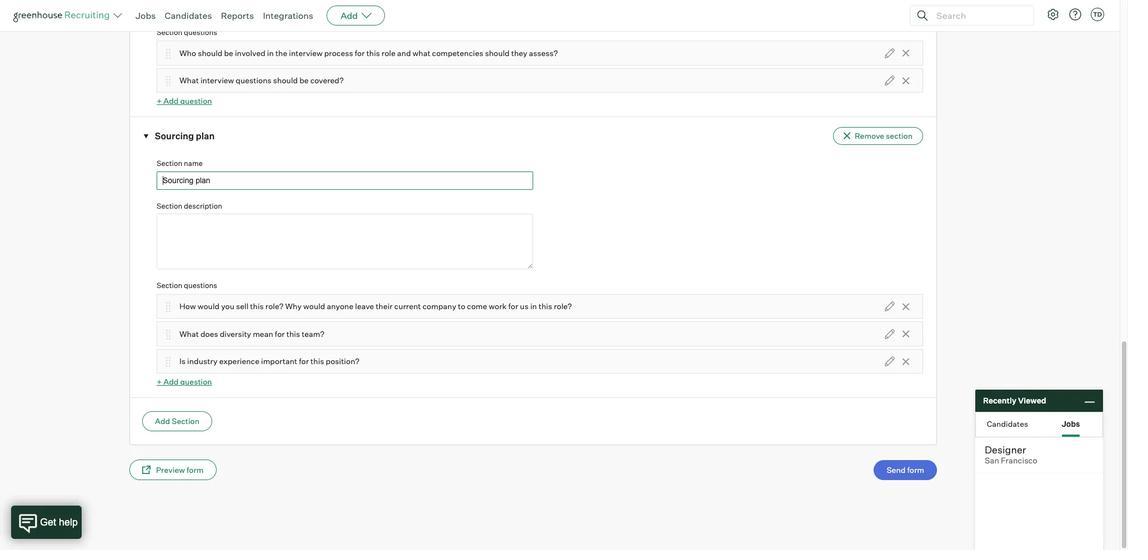 Task type: locate. For each thing, give the bounding box(es) containing it.
1 horizontal spatial be
[[300, 76, 309, 85]]

sell
[[236, 302, 249, 312]]

add inside popup button
[[341, 10, 358, 21]]

section inside "button"
[[172, 417, 200, 427]]

0 horizontal spatial be
[[224, 48, 233, 58]]

tab list containing candidates
[[977, 413, 1103, 437]]

+
[[157, 96, 162, 106], [157, 378, 162, 387]]

remove
[[855, 131, 885, 141]]

section up preview form at the bottom left
[[172, 417, 200, 427]]

description
[[184, 202, 222, 211]]

2 + from the top
[[157, 378, 162, 387]]

what
[[413, 48, 431, 58]]

recently
[[984, 396, 1017, 406]]

sourcing
[[155, 130, 194, 142]]

this right us
[[539, 302, 553, 312]]

1 vertical spatial +
[[157, 378, 162, 387]]

0 vertical spatial + add question link
[[157, 96, 212, 106]]

send
[[887, 466, 906, 475]]

2 what from the top
[[180, 330, 199, 339]]

experience
[[219, 357, 260, 367]]

form right send
[[908, 466, 925, 475]]

1 horizontal spatial would
[[304, 302, 325, 312]]

2 section questions from the top
[[157, 282, 217, 290]]

add button
[[327, 6, 385, 26]]

+ up sourcing
[[157, 96, 162, 106]]

+ add question up ► sourcing plan
[[157, 96, 212, 106]]

2 vertical spatial edit image
[[885, 357, 896, 367]]

Search text field
[[934, 8, 1024, 24]]

in left 'the'
[[267, 48, 274, 58]]

preview form button
[[130, 460, 217, 481]]

questions
[[184, 28, 217, 37], [236, 76, 272, 85], [184, 282, 217, 290]]

this left the team?
[[287, 330, 300, 339]]

0 vertical spatial what
[[180, 76, 199, 85]]

plan
[[196, 130, 215, 142]]

jobs
[[136, 10, 156, 21], [1062, 419, 1081, 429]]

edit image for what interview questions should be covered?
[[885, 76, 896, 86]]

1 question from the top
[[180, 96, 212, 106]]

+ for what does diversity mean for this team?
[[157, 378, 162, 387]]

add section
[[155, 417, 200, 427]]

1 what from the top
[[180, 76, 199, 85]]

jobs inside tab list
[[1062, 419, 1081, 429]]

+ add question down is
[[157, 378, 212, 387]]

in
[[267, 48, 274, 58], [531, 302, 537, 312]]

1 would from the left
[[198, 302, 220, 312]]

0 vertical spatial section description text field
[[157, 0, 534, 16]]

2 edit image from the top
[[885, 329, 896, 339]]

Section description text field
[[157, 0, 534, 16], [157, 214, 534, 270]]

what down who
[[180, 76, 199, 85]]

1 vertical spatial + add question
[[157, 378, 212, 387]]

who should be involved in the interview process for this role and what competencies should they assess?
[[180, 48, 558, 58]]

and
[[397, 48, 411, 58]]

would left you
[[198, 302, 220, 312]]

candidates down 'recently viewed' at the bottom right
[[988, 419, 1029, 429]]

work
[[489, 302, 507, 312]]

covered?
[[311, 76, 344, 85]]

what for what does diversity mean for this team?
[[180, 330, 199, 339]]

►
[[143, 134, 150, 139]]

candidates up who
[[165, 10, 212, 21]]

0 vertical spatial section questions
[[157, 28, 217, 37]]

should down 'the'
[[273, 76, 298, 85]]

1 vertical spatial jobs
[[1062, 419, 1081, 429]]

0 vertical spatial question
[[180, 96, 212, 106]]

add up the preview
[[155, 417, 170, 427]]

add up process
[[341, 10, 358, 21]]

1 vertical spatial edit image
[[885, 329, 896, 339]]

0 horizontal spatial jobs
[[136, 10, 156, 21]]

form for preview form
[[187, 466, 204, 475]]

role? right us
[[554, 302, 572, 312]]

1 vertical spatial candidates
[[988, 419, 1029, 429]]

1 edit image from the top
[[885, 48, 896, 58]]

2 vertical spatial questions
[[184, 282, 217, 290]]

form for send form
[[908, 466, 925, 475]]

1 vertical spatial what
[[180, 330, 199, 339]]

0 horizontal spatial should
[[198, 48, 223, 58]]

0 vertical spatial questions
[[184, 28, 217, 37]]

industry
[[187, 357, 218, 367]]

they
[[512, 48, 528, 58]]

2 role? from the left
[[554, 302, 572, 312]]

mean
[[253, 330, 273, 339]]

edit image
[[885, 48, 896, 58], [885, 76, 896, 86]]

assess?
[[529, 48, 558, 58]]

edit image for how would you sell this role? why would anyone leave their current company to come work for us in this role?
[[885, 302, 896, 312]]

section left description
[[157, 202, 182, 211]]

be left involved
[[224, 48, 233, 58]]

section down candidates link
[[157, 28, 182, 37]]

edit image for who should be involved in the interview process for this role and what competencies should they assess?
[[885, 48, 896, 58]]

1 vertical spatial interview
[[201, 76, 234, 85]]

candidates
[[165, 10, 212, 21], [988, 419, 1029, 429]]

for right important
[[299, 357, 309, 367]]

+ add question
[[157, 96, 212, 106], [157, 378, 212, 387]]

role?
[[266, 302, 284, 312], [554, 302, 572, 312]]

edit image
[[885, 302, 896, 312], [885, 329, 896, 339], [885, 357, 896, 367]]

recently viewed
[[984, 396, 1047, 406]]

role
[[382, 48, 396, 58]]

anyone
[[327, 302, 354, 312]]

question up plan
[[180, 96, 212, 106]]

1 vertical spatial section questions
[[157, 282, 217, 290]]

0 horizontal spatial role?
[[266, 302, 284, 312]]

should left "they"
[[485, 48, 510, 58]]

would right why
[[304, 302, 325, 312]]

0 vertical spatial candidates
[[165, 10, 212, 21]]

1 vertical spatial + add question link
[[157, 378, 212, 387]]

2 + add question from the top
[[157, 378, 212, 387]]

should
[[198, 48, 223, 58], [485, 48, 510, 58], [273, 76, 298, 85]]

us
[[520, 302, 529, 312]]

this
[[367, 48, 380, 58], [250, 302, 264, 312], [539, 302, 553, 312], [287, 330, 300, 339], [311, 357, 324, 367]]

1 + add question link from the top
[[157, 96, 212, 106]]

1 vertical spatial question
[[180, 378, 212, 387]]

reports
[[221, 10, 254, 21]]

form
[[187, 466, 204, 475], [908, 466, 925, 475]]

0 vertical spatial +
[[157, 96, 162, 106]]

0 horizontal spatial candidates
[[165, 10, 212, 21]]

question
[[180, 96, 212, 106], [180, 378, 212, 387]]

this left role on the top left of the page
[[367, 48, 380, 58]]

in right us
[[531, 302, 537, 312]]

process
[[324, 48, 353, 58]]

2 + add question link from the top
[[157, 378, 212, 387]]

1 horizontal spatial in
[[531, 302, 537, 312]]

what interview questions should be covered?
[[180, 76, 344, 85]]

2 edit image from the top
[[885, 76, 896, 86]]

add
[[341, 10, 358, 21], [164, 96, 179, 106], [164, 378, 179, 387], [155, 417, 170, 427]]

section name
[[157, 159, 203, 168]]

interview
[[289, 48, 323, 58], [201, 76, 234, 85]]

why
[[285, 302, 302, 312]]

for
[[355, 48, 365, 58], [509, 302, 519, 312], [275, 330, 285, 339], [299, 357, 309, 367]]

questions up how
[[184, 282, 217, 290]]

section questions down candidates link
[[157, 28, 217, 37]]

would
[[198, 302, 220, 312], [304, 302, 325, 312]]

form right the preview
[[187, 466, 204, 475]]

the
[[276, 48, 288, 58]]

2 section description text field from the top
[[157, 214, 534, 270]]

+ add question link down is
[[157, 378, 212, 387]]

be left the covered?
[[300, 76, 309, 85]]

+ up add section
[[157, 378, 162, 387]]

candidates link
[[165, 10, 212, 21]]

0 vertical spatial edit image
[[885, 302, 896, 312]]

questions for you
[[184, 282, 217, 290]]

1 horizontal spatial interview
[[289, 48, 323, 58]]

this right sell
[[250, 302, 264, 312]]

edit image for is industry experience important for this position?
[[885, 357, 896, 367]]

should right who
[[198, 48, 223, 58]]

0 vertical spatial in
[[267, 48, 274, 58]]

what left does
[[180, 330, 199, 339]]

for right process
[[355, 48, 365, 58]]

1 section description text field from the top
[[157, 0, 534, 16]]

1 role? from the left
[[266, 302, 284, 312]]

section
[[157, 28, 182, 37], [157, 159, 182, 168], [157, 202, 182, 211], [157, 282, 182, 290], [172, 417, 200, 427]]

role? left why
[[266, 302, 284, 312]]

section questions up how
[[157, 282, 217, 290]]

important
[[261, 357, 297, 367]]

0 horizontal spatial form
[[187, 466, 204, 475]]

leave
[[355, 302, 374, 312]]

preview form
[[156, 466, 204, 475]]

+ add question link for what interview questions should be covered?
[[157, 96, 212, 106]]

1 horizontal spatial role?
[[554, 302, 572, 312]]

+ add question link
[[157, 96, 212, 106], [157, 378, 212, 387]]

2 question from the top
[[180, 378, 212, 387]]

greenhouse recruiting image
[[13, 9, 113, 22]]

san
[[986, 456, 1000, 466]]

1 form from the left
[[187, 466, 204, 475]]

reports link
[[221, 10, 254, 21]]

+ add question for what does diversity mean for this team?
[[157, 378, 212, 387]]

0 vertical spatial + add question
[[157, 96, 212, 106]]

questions down involved
[[236, 76, 272, 85]]

1 vertical spatial edit image
[[885, 76, 896, 86]]

1 section questions from the top
[[157, 28, 217, 37]]

position?
[[326, 357, 360, 367]]

1 edit image from the top
[[885, 302, 896, 312]]

1 horizontal spatial candidates
[[988, 419, 1029, 429]]

2 form from the left
[[908, 466, 925, 475]]

designer san francisco
[[986, 444, 1038, 466]]

1 vertical spatial in
[[531, 302, 537, 312]]

0 vertical spatial edit image
[[885, 48, 896, 58]]

0 horizontal spatial would
[[198, 302, 220, 312]]

questions down candidates link
[[184, 28, 217, 37]]

1 horizontal spatial jobs
[[1062, 419, 1081, 429]]

1 + add question from the top
[[157, 96, 212, 106]]

how
[[180, 302, 196, 312]]

1 horizontal spatial form
[[908, 466, 925, 475]]

3 edit image from the top
[[885, 357, 896, 367]]

+ add question link up ► sourcing plan
[[157, 96, 212, 106]]

what
[[180, 76, 199, 85], [180, 330, 199, 339]]

team?
[[302, 330, 325, 339]]

section up how
[[157, 282, 182, 290]]

be
[[224, 48, 233, 58], [300, 76, 309, 85]]

questions for be
[[184, 28, 217, 37]]

question down "industry"
[[180, 378, 212, 387]]

does
[[201, 330, 218, 339]]

section questions
[[157, 28, 217, 37], [157, 282, 217, 290]]

tab list
[[977, 413, 1103, 437]]

section questions for how would you sell this role? why would anyone leave their current company to come work for us in this role?
[[157, 282, 217, 290]]

1 + from the top
[[157, 96, 162, 106]]

you
[[221, 302, 235, 312]]

jobs link
[[136, 10, 156, 21]]

1 vertical spatial section description text field
[[157, 214, 534, 270]]

current
[[395, 302, 421, 312]]

td
[[1094, 11, 1103, 18]]



Task type: vqa. For each thing, say whether or not it's contained in the screenshot.
the middle The Erica
no



Task type: describe. For each thing, give the bounding box(es) containing it.
question for interview
[[180, 96, 212, 106]]

their
[[376, 302, 393, 312]]

1 vertical spatial questions
[[236, 76, 272, 85]]

section questions for who should be involved in the interview process for this role and what competencies should they assess?
[[157, 28, 217, 37]]

+ add question for what interview questions should be covered?
[[157, 96, 212, 106]]

who
[[180, 48, 196, 58]]

add up sourcing
[[164, 96, 179, 106]]

configure image
[[1047, 8, 1061, 21]]

0 horizontal spatial in
[[267, 48, 274, 58]]

preview
[[156, 466, 185, 475]]

Section name text field
[[157, 172, 534, 190]]

is industry experience important for this position?
[[180, 357, 360, 367]]

0 vertical spatial jobs
[[136, 10, 156, 21]]

0 vertical spatial be
[[224, 48, 233, 58]]

name
[[184, 159, 203, 168]]

add up add section
[[164, 378, 179, 387]]

+ add question link for what does diversity mean for this team?
[[157, 378, 212, 387]]

+ for what interview questions should be covered?
[[157, 96, 162, 106]]

designer
[[986, 444, 1027, 456]]

send form button
[[875, 461, 938, 481]]

viewed
[[1019, 396, 1047, 406]]

section left name
[[157, 159, 182, 168]]

integrations link
[[263, 10, 314, 21]]

td button
[[1092, 8, 1105, 21]]

send form
[[887, 466, 925, 475]]

to
[[458, 302, 466, 312]]

how would you sell this role? why would anyone leave their current company to come work for us in this role?
[[180, 302, 572, 312]]

diversity
[[220, 330, 251, 339]]

remove section
[[855, 131, 913, 141]]

competencies
[[432, 48, 484, 58]]

francisco
[[1002, 456, 1038, 466]]

for left us
[[509, 302, 519, 312]]

for right mean
[[275, 330, 285, 339]]

this left position?
[[311, 357, 324, 367]]

2 horizontal spatial should
[[485, 48, 510, 58]]

come
[[467, 302, 488, 312]]

company
[[423, 302, 457, 312]]

involved
[[235, 48, 266, 58]]

is
[[180, 357, 186, 367]]

1 vertical spatial be
[[300, 76, 309, 85]]

edit image for what does diversity mean for this team?
[[885, 329, 896, 339]]

1 horizontal spatial should
[[273, 76, 298, 85]]

what does diversity mean for this team?
[[180, 330, 325, 339]]

► sourcing plan
[[143, 130, 215, 142]]

2 would from the left
[[304, 302, 325, 312]]

integrations
[[263, 10, 314, 21]]

question for does
[[180, 378, 212, 387]]

what for what interview questions should be covered?
[[180, 76, 199, 85]]

section
[[887, 131, 913, 141]]

section description
[[157, 202, 222, 211]]

remove section button
[[834, 128, 924, 145]]

add inside "button"
[[155, 417, 170, 427]]

add section button
[[142, 412, 212, 432]]

0 horizontal spatial interview
[[201, 76, 234, 85]]

td button
[[1090, 6, 1107, 23]]

0 vertical spatial interview
[[289, 48, 323, 58]]



